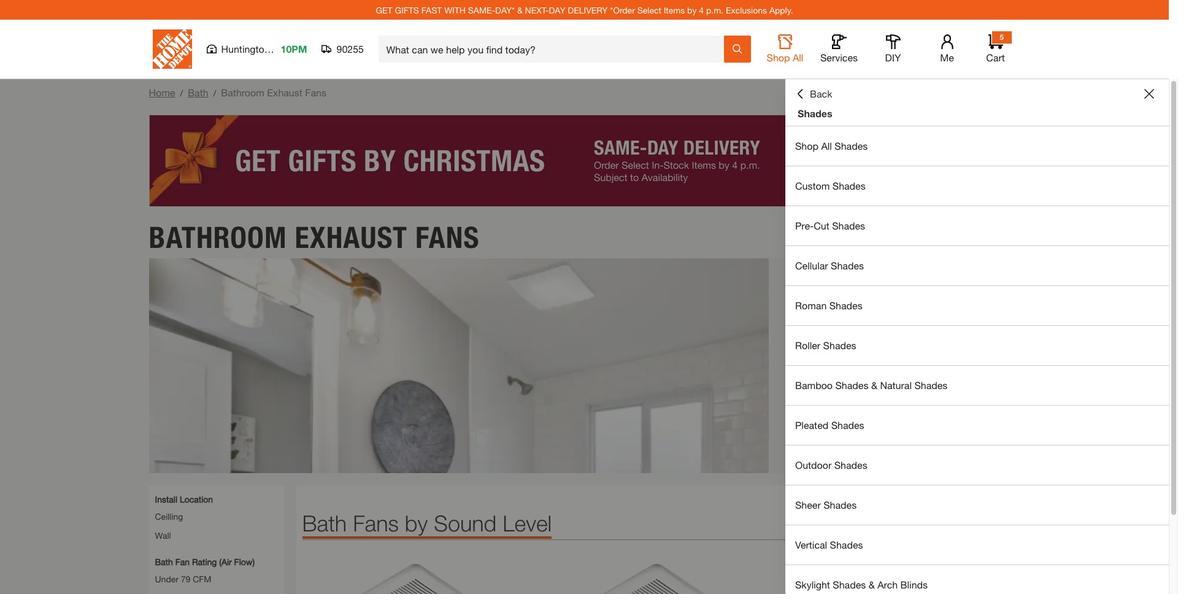 Task type: vqa. For each thing, say whether or not it's contained in the screenshot.
2nd /
yes



Task type: describe. For each thing, give the bounding box(es) containing it.
shop for shop all
[[767, 52, 790, 63]]

4
[[699, 5, 704, 15]]

*order
[[610, 5, 635, 15]]

skylight
[[796, 579, 831, 591]]

bath fans by sound level
[[302, 510, 552, 536]]

moderate bath fans image
[[544, 558, 773, 594]]

under
[[155, 574, 179, 584]]

day
[[549, 5, 566, 15]]

get
[[376, 5, 393, 15]]

shop all shades
[[796, 140, 868, 152]]

& for skylight
[[869, 579, 875, 591]]

1 vertical spatial fans
[[416, 219, 480, 255]]

same-
[[468, 5, 495, 15]]

depot
[[1115, 398, 1134, 406]]

chat
[[1054, 398, 1070, 406]]

custom shades link
[[786, 166, 1169, 206]]

5
[[1000, 33, 1004, 42]]

expert.
[[1136, 398, 1159, 406]]

custom shades
[[796, 180, 866, 192]]

a
[[1087, 398, 1091, 406]]

cart
[[987, 52, 1005, 63]]

get gifts fast with same-day* & next-day delivery *order select items by 4 p.m. exclusions apply.
[[376, 5, 793, 15]]

natural
[[881, 379, 912, 391]]

bamboo shades & natural shades link
[[786, 366, 1169, 405]]

bamboo
[[796, 379, 833, 391]]

next-
[[525, 5, 549, 15]]

me
[[941, 52, 954, 63]]

back
[[810, 88, 833, 99]]

pleated
[[796, 419, 829, 431]]

roman
[[796, 300, 827, 311]]

outdoor
[[796, 459, 832, 471]]

0 horizontal spatial fans
[[305, 87, 327, 98]]

me button
[[928, 34, 967, 64]]

cfm
[[193, 574, 212, 584]]

items
[[664, 5, 685, 15]]

shades up custom shades
[[835, 140, 868, 152]]

blinds
[[901, 579, 928, 591]]

cellular shades
[[796, 260, 864, 271]]

all for shop all shades
[[822, 140, 832, 152]]

bath fan rating (air flow)
[[155, 556, 255, 567]]

vertical
[[796, 539, 828, 551]]

cut
[[814, 220, 830, 231]]

90255
[[337, 43, 364, 55]]

skylight shades & arch blinds link
[[786, 565, 1169, 594]]

bath for bath fan rating (air flow)
[[155, 556, 173, 567]]

loud bath fans image
[[785, 558, 1014, 594]]

install
[[155, 494, 177, 504]]

shades for pleated shades
[[832, 419, 865, 431]]

shades right the "cut" on the right
[[833, 220, 866, 231]]

exclusions
[[726, 5, 767, 15]]

fan
[[175, 556, 190, 567]]

level
[[503, 510, 552, 536]]

pre-cut shades link
[[786, 206, 1169, 246]]

home / bath / bathroom exhaust fans
[[149, 87, 327, 98]]

back button
[[796, 88, 833, 100]]

the home depot logo image
[[153, 29, 192, 69]]

vertical shades link
[[786, 525, 1169, 565]]

install location
[[155, 494, 213, 504]]

wall
[[155, 530, 171, 541]]

fast
[[422, 5, 442, 15]]

bamboo shades & natural shades
[[796, 379, 948, 391]]

with
[[1072, 398, 1085, 406]]

huntington park
[[221, 43, 293, 55]]

cellular
[[796, 260, 829, 271]]

p.m.
[[707, 5, 724, 15]]

roller shades link
[[786, 326, 1169, 365]]

shades for cellular shades
[[831, 260, 864, 271]]

ceilling
[[155, 511, 183, 522]]

sheer shades
[[796, 499, 857, 511]]

vertical shades
[[796, 539, 863, 551]]

shades for skylight shades & arch blinds
[[833, 579, 866, 591]]

shades for outdoor shades
[[835, 459, 868, 471]]

& for bamboo
[[872, 379, 878, 391]]



Task type: locate. For each thing, give the bounding box(es) containing it.
huntington
[[221, 43, 270, 55]]

0 horizontal spatial /
[[180, 88, 183, 98]]

by
[[688, 5, 697, 15], [405, 510, 428, 536]]

2 vertical spatial fans
[[353, 510, 399, 536]]

0 horizontal spatial by
[[405, 510, 428, 536]]

1 horizontal spatial all
[[822, 140, 832, 152]]

sponsored banner image
[[149, 115, 1021, 207]]

/ right the bath "link"
[[213, 88, 216, 98]]

flow)
[[234, 556, 255, 567]]

diy button
[[874, 34, 913, 64]]

1 horizontal spatial by
[[688, 5, 697, 15]]

1 vertical spatial bathroom
[[149, 219, 287, 255]]

2 vertical spatial &
[[869, 579, 875, 591]]

sound
[[434, 510, 497, 536]]

shades for bamboo shades & natural shades
[[836, 379, 869, 391]]

services button
[[820, 34, 859, 64]]

pleated shades
[[796, 419, 865, 431]]

shades right natural
[[915, 379, 948, 391]]

1 horizontal spatial /
[[213, 88, 216, 98]]

0 vertical spatial by
[[688, 5, 697, 15]]

all
[[793, 52, 804, 63], [822, 140, 832, 152]]

by left 4
[[688, 5, 697, 15]]

79
[[181, 574, 191, 584]]

diy
[[886, 52, 901, 63]]

shades right outdoor
[[835, 459, 868, 471]]

boost indoor air quality image
[[149, 258, 1021, 473]]

select
[[638, 5, 662, 15]]

all up 'back' button
[[793, 52, 804, 63]]

bath for bath fans by sound level
[[302, 510, 347, 536]]

0 horizontal spatial all
[[793, 52, 804, 63]]

under 79 cfm
[[155, 574, 212, 584]]

roman shades link
[[786, 286, 1169, 325]]

0 vertical spatial exhaust
[[267, 87, 303, 98]]

shop all
[[767, 52, 804, 63]]

(air
[[219, 556, 232, 567]]

with
[[445, 5, 466, 15]]

0 vertical spatial &
[[517, 5, 523, 15]]

shades right roller
[[824, 339, 857, 351]]

shades right cellular
[[831, 260, 864, 271]]

0 horizontal spatial home
[[149, 87, 175, 98]]

0 vertical spatial fans
[[305, 87, 327, 98]]

1 vertical spatial &
[[872, 379, 878, 391]]

drawer close image
[[1145, 89, 1155, 99]]

2 horizontal spatial fans
[[416, 219, 480, 255]]

shades right skylight
[[833, 579, 866, 591]]

0 horizontal spatial shop
[[767, 52, 790, 63]]

shades for roman shades
[[830, 300, 863, 311]]

10pm
[[281, 43, 307, 55]]

& right "day*"
[[517, 5, 523, 15]]

arch
[[878, 579, 898, 591]]

&
[[517, 5, 523, 15], [872, 379, 878, 391], [869, 579, 875, 591]]

shades for roller shades
[[824, 339, 857, 351]]

1 vertical spatial bath
[[302, 510, 347, 536]]

shop down apply.
[[767, 52, 790, 63]]

all for shop all
[[793, 52, 804, 63]]

feedback link image
[[1162, 207, 1179, 274]]

cart 5
[[987, 33, 1005, 63]]

custom
[[796, 180, 830, 192]]

pre-cut shades
[[796, 220, 866, 231]]

/ left the bath "link"
[[180, 88, 183, 98]]

1 vertical spatial by
[[405, 510, 428, 536]]

1 horizontal spatial home
[[1093, 398, 1113, 406]]

ceilling link
[[155, 511, 183, 522]]

roller shades
[[796, 339, 857, 351]]

quiet bath fans image
[[302, 558, 532, 594]]

chat with a home depot expert.
[[1054, 398, 1159, 406]]

shades right sheer
[[824, 499, 857, 511]]

1 horizontal spatial fans
[[353, 510, 399, 536]]

bathroom exhaust fans
[[149, 219, 480, 255]]

/
[[180, 88, 183, 98], [213, 88, 216, 98]]

1 horizontal spatial shop
[[796, 140, 819, 152]]

sheer
[[796, 499, 821, 511]]

shades right vertical
[[830, 539, 863, 551]]

shades right custom
[[833, 180, 866, 192]]

shades inside "link"
[[833, 579, 866, 591]]

0 vertical spatial home
[[149, 87, 175, 98]]

bathroom
[[221, 87, 265, 98], [149, 219, 287, 255]]

shades for vertical shades
[[830, 539, 863, 551]]

shop inside "menu"
[[796, 140, 819, 152]]

skylight shades & arch blinds
[[796, 579, 928, 591]]

services
[[821, 52, 858, 63]]

0 vertical spatial shop
[[767, 52, 790, 63]]

0 vertical spatial bath
[[188, 87, 209, 98]]

roman shades
[[796, 300, 863, 311]]

outdoor shades link
[[786, 446, 1169, 485]]

shades right roman
[[830, 300, 863, 311]]

shop up custom
[[796, 140, 819, 152]]

under 79 cfm link
[[155, 574, 212, 584]]

& inside "link"
[[869, 579, 875, 591]]

2 horizontal spatial bath
[[302, 510, 347, 536]]

1 vertical spatial all
[[822, 140, 832, 152]]

shades
[[798, 107, 833, 119], [835, 140, 868, 152], [833, 180, 866, 192], [833, 220, 866, 231], [831, 260, 864, 271], [830, 300, 863, 311], [824, 339, 857, 351], [836, 379, 869, 391], [915, 379, 948, 391], [832, 419, 865, 431], [835, 459, 868, 471], [824, 499, 857, 511], [830, 539, 863, 551], [833, 579, 866, 591]]

90255 button
[[322, 43, 364, 55]]

apply.
[[770, 5, 793, 15]]

shop all button
[[766, 34, 805, 64]]

1 vertical spatial home
[[1093, 398, 1113, 406]]

shop
[[767, 52, 790, 63], [796, 140, 819, 152]]

pre-
[[796, 220, 814, 231]]

shop all shades link
[[786, 126, 1169, 166]]

delivery
[[568, 5, 608, 15]]

all inside button
[[793, 52, 804, 63]]

1 vertical spatial exhaust
[[295, 219, 408, 255]]

shop for shop all shades
[[796, 140, 819, 152]]

bath link
[[188, 87, 209, 98]]

menu containing shop all shades
[[786, 126, 1169, 594]]

shades for custom shades
[[833, 180, 866, 192]]

& left natural
[[872, 379, 878, 391]]

1 vertical spatial shop
[[796, 140, 819, 152]]

exhaust
[[267, 87, 303, 98], [295, 219, 408, 255]]

shades right the pleated
[[832, 419, 865, 431]]

all up custom shades
[[822, 140, 832, 152]]

2 / from the left
[[213, 88, 216, 98]]

shades for sheer shades
[[824, 499, 857, 511]]

home link
[[149, 87, 175, 98]]

1 / from the left
[[180, 88, 183, 98]]

wall link
[[155, 530, 171, 541]]

What can we help you find today? search field
[[386, 36, 723, 62]]

1 horizontal spatial bath
[[188, 87, 209, 98]]

by left sound
[[405, 510, 428, 536]]

shades down 'back' button
[[798, 107, 833, 119]]

park
[[273, 43, 293, 55]]

& left 'arch'
[[869, 579, 875, 591]]

outdoor shades
[[796, 459, 868, 471]]

bath
[[188, 87, 209, 98], [302, 510, 347, 536], [155, 556, 173, 567]]

home
[[149, 87, 175, 98], [1093, 398, 1113, 406]]

rating
[[192, 556, 217, 567]]

gifts
[[395, 5, 419, 15]]

home right 'a'
[[1093, 398, 1113, 406]]

2 vertical spatial bath
[[155, 556, 173, 567]]

day*
[[495, 5, 515, 15]]

pleated shades link
[[786, 406, 1169, 445]]

cellular shades link
[[786, 246, 1169, 285]]

0 horizontal spatial bath
[[155, 556, 173, 567]]

menu
[[786, 126, 1169, 594]]

shades right bamboo
[[836, 379, 869, 391]]

home left the bath "link"
[[149, 87, 175, 98]]

shop inside button
[[767, 52, 790, 63]]

0 vertical spatial bathroom
[[221, 87, 265, 98]]

location
[[180, 494, 213, 504]]

roller
[[796, 339, 821, 351]]

sheer shades link
[[786, 486, 1169, 525]]

0 vertical spatial all
[[793, 52, 804, 63]]



